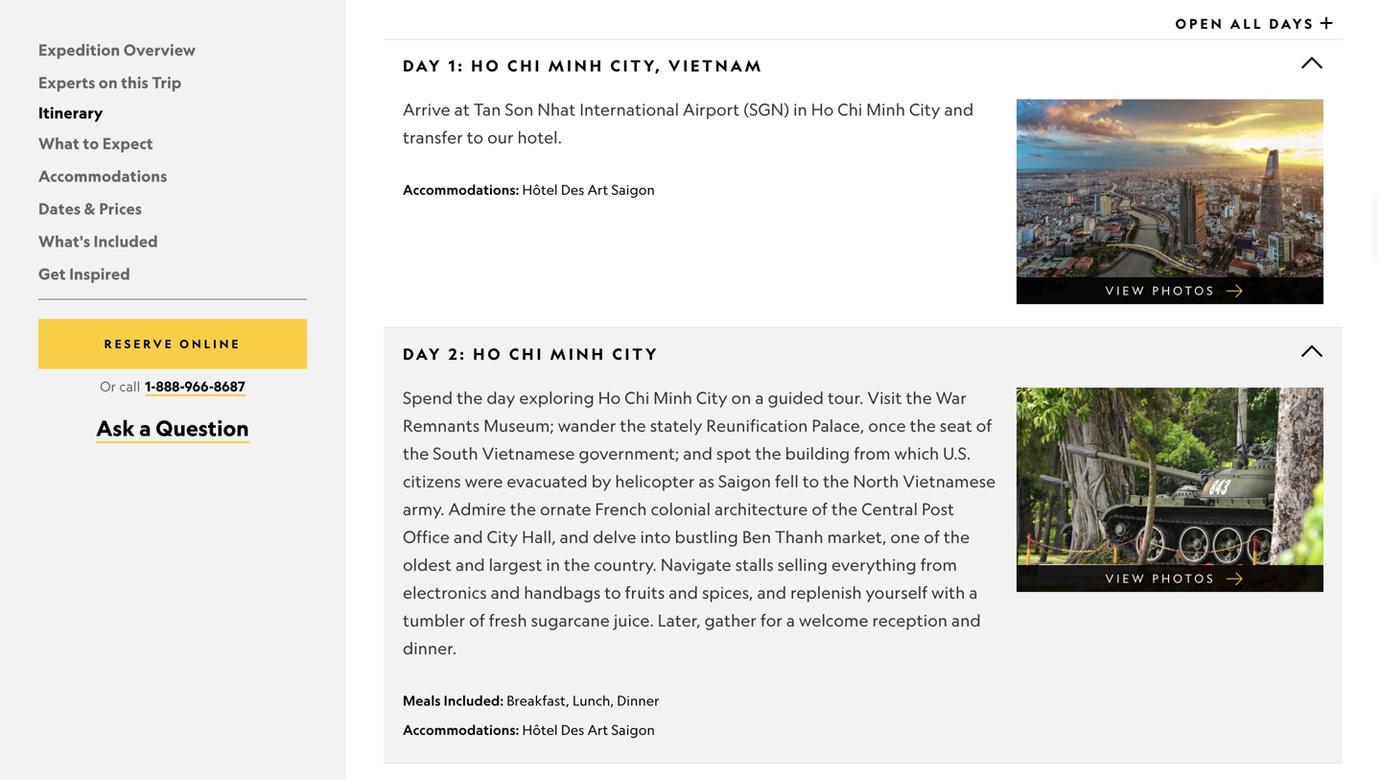 Task type: describe. For each thing, give the bounding box(es) containing it.
the up government;
[[620, 415, 646, 435]]

a right for
[[787, 610, 795, 630]]

colonial
[[651, 499, 711, 519]]

plus icon image
[[1320, 11, 1334, 35]]

ho right 2:
[[473, 344, 503, 363]]

experts on this trip
[[38, 72, 182, 92]]

1 horizontal spatial vietnamese
[[903, 471, 996, 491]]

fruits
[[625, 582, 665, 602]]

once
[[869, 415, 906, 435]]

tour.
[[828, 387, 864, 408]]

chi inside spend the day exploring ho chi minh city on a guided tour. visit the war remnants museum; wander the stately reunification palace, once the seat of the south vietnamese government; and spot the building from which u.s. citizens were evacuated by helicopter as saigon fell to the north vietnamese army. admire the ornate french colonial architecture of the central post office and city hall, and delve into bustling ben thanh market, one of the oldest and largest in the country. navigate stalls selling everything from electronics and handbags to fruits and spices, and replenish yourself with a tumbler of fresh sugarcane juice. later, gather for a welcome reception and dinner.
[[625, 387, 650, 408]]

chi up the son
[[507, 56, 542, 75]]

view photos for spend the day exploring ho chi minh city on a guided tour. visit the war remnants museum; wander the stately reunification palace, once the seat of the south vietnamese government; and spot the building from which u.s. citizens were evacuated by helicopter as saigon fell to the north vietnamese army. admire the ornate french colonial architecture of the central post office and city hall, and delve into bustling ben thanh market, one of the oldest and largest in the country. navigate stalls selling everything from electronics and handbags to fruits and spices, and replenish yourself with a tumbler of fresh sugarcane juice. later, gather for a welcome reception and dinner.
[[1106, 571, 1216, 585]]

as
[[699, 471, 715, 491]]

a military tank with the number '843' on a display pedestal in a forested area image
[[1017, 387, 1324, 592]]

itinerary
[[38, 103, 103, 122]]

this
[[121, 72, 149, 92]]

navigate
[[661, 554, 732, 575]]

or call 1-888-966-8687
[[100, 377, 246, 395]]

visit
[[868, 387, 902, 408]]

a right with
[[969, 582, 978, 602]]

2 hôtel from the top
[[522, 721, 558, 738]]

966-
[[185, 377, 214, 395]]

tumbler
[[403, 610, 465, 630]]

bustling
[[675, 527, 739, 547]]

call
[[119, 378, 140, 394]]

view photos for arrive at tan son nhat international airport (sgn) in ho chi minh city and transfer to our hotel.
[[1106, 283, 1216, 297]]

hide itinerary info image
[[1301, 339, 1324, 362]]

in inside spend the day exploring ho chi minh city on a guided tour. visit the war remnants museum; wander the stately reunification palace, once the seat of the south vietnamese government; and spot the building from which u.s. citizens were evacuated by helicopter as saigon fell to the north vietnamese army. admire the ornate french colonial architecture of the central post office and city hall, and delve into bustling ben thanh market, one of the oldest and largest in the country. navigate stalls selling everything from electronics and handbags to fruits and spices, and replenish yourself with a tumbler of fresh sugarcane juice. later, gather for a welcome reception and dinner.
[[546, 554, 560, 575]]

2 art from the top
[[588, 721, 609, 738]]

ask
[[96, 414, 135, 441]]

meals
[[403, 692, 441, 709]]

country.
[[594, 554, 657, 575]]

south
[[433, 443, 478, 463]]

1:
[[449, 56, 465, 75]]

in inside arrive at tan son nhat international airport (sgn) in ho chi minh city and transfer to our hotel.
[[794, 99, 808, 119]]

and inside arrive at tan son nhat international airport (sgn) in ho chi minh city and transfer to our hotel.
[[945, 99, 974, 119]]

remnants
[[403, 415, 480, 435]]

what to expect link
[[38, 133, 153, 153]]

transfer
[[403, 127, 463, 147]]

reserve online link
[[38, 319, 307, 369]]

included:
[[444, 692, 504, 709]]

what's included link
[[38, 231, 158, 251]]

open
[[1176, 15, 1225, 32]]

minh inside arrive at tan son nhat international airport (sgn) in ho chi minh city and transfer to our hotel.
[[867, 99, 906, 119]]

open all days
[[1176, 15, 1315, 32]]

reserve
[[104, 337, 174, 351]]

dates
[[38, 199, 81, 218]]

hotel.
[[518, 127, 562, 147]]

war
[[936, 387, 967, 408]]

exploring
[[519, 387, 595, 408]]

spices,
[[702, 582, 754, 602]]

included
[[94, 231, 158, 251]]

1 accommodations: from the top
[[403, 181, 519, 198]]

of right seat
[[976, 415, 992, 435]]

2:
[[449, 344, 467, 363]]

to down country. on the bottom of page
[[605, 582, 621, 602]]

photos for spend the day exploring ho chi minh city on a guided tour. visit the war remnants museum; wander the stately reunification palace, once the seat of the south vietnamese government; and spot the building from which u.s. citizens were evacuated by helicopter as saigon fell to the north vietnamese army. admire the ornate french colonial architecture of the central post office and city hall, and delve into bustling ben thanh market, one of the oldest and largest in the country. navigate stalls selling everything from electronics and handbags to fruits and spices, and replenish yourself with a tumbler of fresh sugarcane juice. later, gather for a welcome reception and dinner.
[[1153, 571, 1216, 585]]

0 vertical spatial saigon
[[612, 181, 655, 198]]

ask a question button
[[96, 414, 249, 443]]

1 vertical spatial from
[[921, 554, 958, 575]]

get inspired
[[38, 264, 130, 283]]

airport
[[683, 99, 740, 119]]

1-888-966-8687 link
[[145, 377, 246, 396]]

largest
[[489, 554, 543, 575]]

get
[[38, 264, 66, 283]]

with
[[932, 582, 966, 602]]

ho inside spend the day exploring ho chi minh city on a guided tour. visit the war remnants museum; wander the stately reunification palace, once the seat of the south vietnamese government; and spot the building from which u.s. citizens were evacuated by helicopter as saigon fell to the north vietnamese army. admire the ornate french colonial architecture of the central post office and city hall, and delve into bustling ben thanh market, one of the oldest and largest in the country. navigate stalls selling everything from electronics and handbags to fruits and spices, and replenish yourself with a tumbler of fresh sugarcane juice. later, gather for a welcome reception and dinner.
[[598, 387, 621, 408]]

city inside arrive at tan son nhat international airport (sgn) in ho chi minh city and transfer to our hotel.
[[909, 99, 941, 119]]

army.
[[403, 499, 445, 519]]

a inside ask a question button
[[139, 414, 151, 441]]

palace,
[[812, 415, 865, 435]]

post
[[922, 499, 955, 519]]

prices
[[99, 199, 142, 218]]

evacuated
[[507, 471, 588, 491]]

market,
[[828, 527, 887, 547]]

which
[[895, 443, 940, 463]]

expect
[[102, 133, 153, 153]]

2 vertical spatial saigon
[[612, 721, 655, 738]]

day for spend the day exploring ho chi minh city on a guided tour. visit the war remnants museum; wander the stately reunification palace, once the seat of the south vietnamese government; and spot the building from which u.s. citizens were evacuated by helicopter as saigon fell to the north vietnamese army. admire the ornate french colonial architecture of the central post office and city hall, and delve into bustling ben thanh market, one of the oldest and largest in the country. navigate stalls selling everything from electronics and handbags to fruits and spices, and replenish yourself with a tumbler of fresh sugarcane juice. later, gather for a welcome reception and dinner.
[[403, 344, 443, 363]]

breakfast,
[[507, 692, 570, 708]]

seat
[[940, 415, 973, 435]]

later,
[[658, 610, 701, 630]]

yourself
[[866, 582, 928, 602]]

thanh
[[775, 527, 824, 547]]

dates & prices
[[38, 199, 142, 218]]

architecture
[[715, 499, 808, 519]]

spend the day exploring ho chi minh city on a guided tour. visit the war remnants museum; wander the stately reunification palace, once the seat of the south vietnamese government; and spot the building from which u.s. citizens were evacuated by helicopter as saigon fell to the north vietnamese army. admire the ornate french colonial architecture of the central post office and city hall, and delve into bustling ben thanh market, one of the oldest and largest in the country. navigate stalls selling everything from electronics and handbags to fruits and spices, and replenish yourself with a tumbler of fresh sugarcane juice. later, gather for a welcome reception and dinner.
[[403, 387, 996, 658]]

the down post
[[944, 527, 970, 547]]

0 horizontal spatial vietnamese
[[482, 443, 575, 463]]

the left day
[[457, 387, 483, 408]]

dinner
[[617, 692, 660, 708]]

welcome
[[799, 610, 869, 630]]

ho right 1:
[[471, 56, 501, 75]]

admire
[[449, 499, 506, 519]]

the up which
[[910, 415, 936, 435]]

to right what
[[83, 133, 99, 153]]

&
[[84, 199, 96, 218]]

what's included
[[38, 231, 158, 251]]

day
[[487, 387, 516, 408]]

1-
[[145, 377, 156, 395]]

expedition overview
[[38, 40, 196, 59]]

photos for arrive at tan son nhat international airport (sgn) in ho chi minh city and transfer to our hotel.
[[1153, 283, 1216, 297]]

1 accommodations: hôtel des art saigon from the top
[[403, 181, 655, 198]]

itinerary link
[[38, 103, 103, 122]]

office
[[403, 527, 450, 547]]

chi inside arrive at tan son nhat international airport (sgn) in ho chi minh city and transfer to our hotel.
[[838, 99, 863, 119]]

2 accommodations: hôtel des art saigon from the top
[[403, 721, 655, 738]]

ho inside arrive at tan son nhat international airport (sgn) in ho chi minh city and transfer to our hotel.
[[811, 99, 834, 119]]

the up market,
[[832, 499, 858, 519]]

the up citizens at the left
[[403, 443, 429, 463]]

or
[[100, 378, 116, 394]]

helicopter
[[615, 471, 695, 491]]

fresh
[[489, 610, 527, 630]]

dates & prices link
[[38, 199, 142, 218]]



Task type: vqa. For each thing, say whether or not it's contained in the screenshot.
Experts on this Trip link
yes



Task type: locate. For each thing, give the bounding box(es) containing it.
online
[[180, 337, 241, 351]]

2 arrow right new icon image from the top
[[1226, 569, 1245, 588]]

1 vertical spatial hôtel
[[522, 721, 558, 738]]

vietnamese down 'u.s.'
[[903, 471, 996, 491]]

accommodations: down included:
[[403, 721, 519, 738]]

hôtel down breakfast,
[[522, 721, 558, 738]]

1 horizontal spatial on
[[732, 387, 752, 408]]

a up reunification
[[755, 387, 764, 408]]

saigon down international
[[612, 181, 655, 198]]

arrow right new icon image
[[1226, 281, 1245, 300], [1226, 569, 1245, 588]]

reception
[[873, 610, 948, 630]]

1 hôtel from the top
[[522, 181, 558, 198]]

1 vertical spatial art
[[588, 721, 609, 738]]

2 des from the top
[[561, 721, 585, 738]]

view for spend the day exploring ho chi minh city on a guided tour. visit the war remnants museum; wander the stately reunification palace, once the seat of the south vietnamese government; and spot the building from which u.s. citizens were evacuated by helicopter as saigon fell to the north vietnamese army. admire the ornate french colonial architecture of the central post office and city hall, and delve into bustling ben thanh market, one of the oldest and largest in the country. navigate stalls selling everything from electronics and handbags to fruits and spices, and replenish yourself with a tumbler of fresh sugarcane juice. later, gather for a welcome reception and dinner.
[[1106, 571, 1147, 585]]

of right one
[[924, 527, 940, 547]]

2 photos from the top
[[1153, 571, 1216, 585]]

photos
[[1153, 283, 1216, 297], [1153, 571, 1216, 585]]

0 vertical spatial hôtel
[[522, 181, 558, 198]]

0 vertical spatial des
[[561, 181, 585, 198]]

wander
[[558, 415, 616, 435]]

1 vertical spatial on
[[732, 387, 752, 408]]

chi right (sgn)
[[838, 99, 863, 119]]

ask a question
[[96, 414, 249, 441]]

the up handbags
[[564, 554, 590, 575]]

handbags
[[524, 582, 601, 602]]

tan
[[474, 99, 501, 119]]

what's
[[38, 231, 90, 251]]

son
[[505, 99, 534, 119]]

1 des from the top
[[561, 181, 585, 198]]

chi up day
[[509, 344, 544, 363]]

day left 2:
[[403, 344, 443, 363]]

dinner.
[[403, 638, 457, 658]]

an aerial view of ho chi minh city in vietnam, bisected by the saigon river image
[[1017, 99, 1324, 304]]

one
[[891, 527, 920, 547]]

2 day from the top
[[403, 344, 443, 363]]

accommodations: hôtel des art saigon down meals included: breakfast, lunch, dinner
[[403, 721, 655, 738]]

hall,
[[522, 527, 556, 547]]

french
[[595, 499, 647, 519]]

of left fresh
[[469, 610, 485, 630]]

spot
[[717, 443, 752, 463]]

1 vertical spatial day
[[403, 344, 443, 363]]

1 arrow right new icon image from the top
[[1226, 281, 1245, 300]]

the down reunification
[[755, 443, 782, 463]]

u.s.
[[943, 443, 971, 463]]

day for arrive at tan son nhat international airport (sgn) in ho chi minh city and transfer to our hotel.
[[403, 56, 443, 75]]

the
[[457, 387, 483, 408], [906, 387, 932, 408], [620, 415, 646, 435], [910, 415, 936, 435], [403, 443, 429, 463], [755, 443, 782, 463], [823, 471, 850, 491], [510, 499, 536, 519], [832, 499, 858, 519], [944, 527, 970, 547], [564, 554, 590, 575]]

0 vertical spatial accommodations:
[[403, 181, 519, 198]]

art down international
[[588, 181, 609, 198]]

juice.
[[614, 610, 654, 630]]

from up north
[[854, 443, 891, 463]]

government;
[[579, 443, 680, 463]]

hôtel down hotel.
[[522, 181, 558, 198]]

replenish
[[791, 582, 862, 602]]

get inspired link
[[38, 264, 130, 283]]

accommodations
[[38, 166, 167, 186]]

central
[[862, 499, 918, 519]]

1 horizontal spatial from
[[921, 554, 958, 575]]

0 vertical spatial from
[[854, 443, 891, 463]]

accommodations: hôtel des art saigon
[[403, 181, 655, 198], [403, 721, 655, 738]]

des down lunch,
[[561, 721, 585, 738]]

day left 1:
[[403, 56, 443, 75]]

vietnamese down museum;
[[482, 443, 575, 463]]

0 vertical spatial view
[[1106, 283, 1147, 297]]

0 vertical spatial art
[[588, 181, 609, 198]]

1 day from the top
[[403, 56, 443, 75]]

arrive
[[403, 99, 451, 119]]

0 vertical spatial in
[[794, 99, 808, 119]]

city,
[[611, 56, 663, 75]]

in
[[794, 99, 808, 119], [546, 554, 560, 575]]

arrow right new icon image for arrive at tan son nhat international airport (sgn) in ho chi minh city and transfer to our hotel.
[[1226, 281, 1245, 300]]

expedition overview link
[[38, 40, 196, 59]]

for
[[761, 610, 783, 630]]

on up reunification
[[732, 387, 752, 408]]

1 vertical spatial view
[[1106, 571, 1147, 585]]

city
[[909, 99, 941, 119], [612, 344, 659, 363], [696, 387, 728, 408], [487, 527, 518, 547]]

experts
[[38, 72, 95, 92]]

guided
[[768, 387, 824, 408]]

0 vertical spatial view photos
[[1106, 283, 1216, 297]]

into
[[640, 527, 671, 547]]

1 vertical spatial view photos
[[1106, 571, 1216, 585]]

question
[[156, 414, 249, 441]]

day 2: ho chi minh city
[[403, 344, 659, 363]]

1 view from the top
[[1106, 283, 1147, 297]]

trip
[[152, 72, 182, 92]]

1 vertical spatial saigon
[[719, 471, 771, 491]]

1 horizontal spatial in
[[794, 99, 808, 119]]

art down lunch,
[[588, 721, 609, 738]]

hôtel
[[522, 181, 558, 198], [522, 721, 558, 738]]

1 vertical spatial in
[[546, 554, 560, 575]]

view photos
[[1106, 283, 1216, 297], [1106, 571, 1216, 585]]

accommodations: hôtel des art saigon down hotel.
[[403, 181, 655, 198]]

of up the thanh
[[812, 499, 828, 519]]

the left war
[[906, 387, 932, 408]]

2 view from the top
[[1106, 571, 1147, 585]]

2 view photos from the top
[[1106, 571, 1216, 585]]

ho right (sgn)
[[811, 99, 834, 119]]

ornate
[[540, 499, 591, 519]]

1 vertical spatial des
[[561, 721, 585, 738]]

at
[[454, 99, 470, 119]]

to inside arrive at tan son nhat international airport (sgn) in ho chi minh city and transfer to our hotel.
[[467, 127, 484, 147]]

0 vertical spatial accommodations: hôtel des art saigon
[[403, 181, 655, 198]]

minh inside spend the day exploring ho chi minh city on a guided tour. visit the war remnants museum; wander the stately reunification palace, once the seat of the south vietnamese government; and spot the building from which u.s. citizens were evacuated by helicopter as saigon fell to the north vietnamese army. admire the ornate french colonial architecture of the central post office and city hall, and delve into bustling ben thanh market, one of the oldest and largest in the country. navigate stalls selling everything from electronics and handbags to fruits and spices, and replenish yourself with a tumbler of fresh sugarcane juice. later, gather for a welcome reception and dinner.
[[654, 387, 693, 408]]

0 horizontal spatial from
[[854, 443, 891, 463]]

to left our
[[467, 127, 484, 147]]

gather
[[705, 610, 757, 630]]

the down building
[[823, 471, 850, 491]]

(sgn)
[[744, 99, 790, 119]]

on inside spend the day exploring ho chi minh city on a guided tour. visit the war remnants museum; wander the stately reunification palace, once the seat of the south vietnamese government; and spot the building from which u.s. citizens were evacuated by helicopter as saigon fell to the north vietnamese army. admire the ornate french colonial architecture of the central post office and city hall, and delve into bustling ben thanh market, one of the oldest and largest in the country. navigate stalls selling everything from electronics and handbags to fruits and spices, and replenish yourself with a tumbler of fresh sugarcane juice. later, gather for a welcome reception and dinner.
[[732, 387, 752, 408]]

a
[[755, 387, 764, 408], [139, 414, 151, 441], [969, 582, 978, 602], [787, 610, 795, 630]]

1 vertical spatial vietnamese
[[903, 471, 996, 491]]

on left this
[[99, 72, 118, 92]]

our
[[487, 127, 514, 147]]

hide itinerary info image
[[1301, 51, 1324, 74]]

art
[[588, 181, 609, 198], [588, 721, 609, 738]]

0 horizontal spatial on
[[99, 72, 118, 92]]

what to expect
[[38, 133, 153, 153]]

electronics
[[403, 582, 487, 602]]

fell
[[775, 471, 799, 491]]

reunification
[[707, 415, 808, 435]]

chi
[[507, 56, 542, 75], [838, 99, 863, 119], [509, 344, 544, 363], [625, 387, 650, 408]]

saigon inside spend the day exploring ho chi minh city on a guided tour. visit the war remnants museum; wander the stately reunification palace, once the seat of the south vietnamese government; and spot the building from which u.s. citizens were evacuated by helicopter as saigon fell to the north vietnamese army. admire the ornate french colonial architecture of the central post office and city hall, and delve into bustling ben thanh market, one of the oldest and largest in the country. navigate stalls selling everything from electronics and handbags to fruits and spices, and replenish yourself with a tumbler of fresh sugarcane juice. later, gather for a welcome reception and dinner.
[[719, 471, 771, 491]]

in right (sgn)
[[794, 99, 808, 119]]

ho
[[471, 56, 501, 75], [811, 99, 834, 119], [473, 344, 503, 363], [598, 387, 621, 408]]

0 vertical spatial on
[[99, 72, 118, 92]]

what
[[38, 133, 80, 153]]

saigon down the spot
[[719, 471, 771, 491]]

and
[[945, 99, 974, 119], [683, 443, 713, 463], [454, 527, 483, 547], [560, 527, 589, 547], [456, 554, 485, 575], [491, 582, 520, 602], [669, 582, 698, 602], [757, 582, 787, 602], [952, 610, 981, 630]]

2 accommodations: from the top
[[403, 721, 519, 738]]

citizens
[[403, 471, 461, 491]]

1 vertical spatial arrow right new icon image
[[1226, 569, 1245, 588]]

arrive at tan son nhat international airport (sgn) in ho chi minh city and transfer to our hotel.
[[403, 99, 974, 147]]

0 vertical spatial day
[[403, 56, 443, 75]]

day
[[403, 56, 443, 75], [403, 344, 443, 363]]

experts on this trip link
[[38, 72, 182, 92]]

delve
[[593, 527, 637, 547]]

a right ask
[[139, 414, 151, 441]]

saigon down dinner
[[612, 721, 655, 738]]

1 vertical spatial accommodations: hôtel des art saigon
[[403, 721, 655, 738]]

view for arrive at tan son nhat international airport (sgn) in ho chi minh city and transfer to our hotel.
[[1106, 283, 1147, 297]]

des down hotel.
[[561, 181, 585, 198]]

chi up government;
[[625, 387, 650, 408]]

0 horizontal spatial in
[[546, 554, 560, 575]]

0 vertical spatial photos
[[1153, 283, 1216, 297]]

accommodations: down transfer
[[403, 181, 519, 198]]

1 photos from the top
[[1153, 283, 1216, 297]]

1 art from the top
[[588, 181, 609, 198]]

0 vertical spatial vietnamese
[[482, 443, 575, 463]]

inspired
[[69, 264, 130, 283]]

1 view photos from the top
[[1106, 283, 1216, 297]]

day 1: ho chi minh city, vietnam
[[403, 56, 764, 75]]

the up hall,
[[510, 499, 536, 519]]

in up handbags
[[546, 554, 560, 575]]

ben
[[742, 527, 772, 547]]

arrow right new icon image for spend the day exploring ho chi minh city on a guided tour. visit the war remnants museum; wander the stately reunification palace, once the seat of the south vietnamese government; and spot the building from which u.s. citizens were evacuated by helicopter as saigon fell to the north vietnamese army. admire the ornate french colonial architecture of the central post office and city hall, and delve into bustling ben thanh market, one of the oldest and largest in the country. navigate stalls selling everything from electronics and handbags to fruits and spices, and replenish yourself with a tumbler of fresh sugarcane juice. later, gather for a welcome reception and dinner.
[[1226, 569, 1245, 588]]

spend
[[403, 387, 453, 408]]

from up with
[[921, 554, 958, 575]]

accommodations link
[[38, 166, 167, 186]]

lunch,
[[573, 692, 614, 708]]

1 vertical spatial accommodations:
[[403, 721, 519, 738]]

1 vertical spatial photos
[[1153, 571, 1216, 585]]

stalls
[[735, 554, 774, 575]]

to right fell
[[803, 471, 820, 491]]

overview
[[123, 40, 196, 59]]

0 vertical spatial arrow right new icon image
[[1226, 281, 1245, 300]]

8687
[[214, 377, 246, 395]]

ho up wander
[[598, 387, 621, 408]]

expedition
[[38, 40, 120, 59]]



